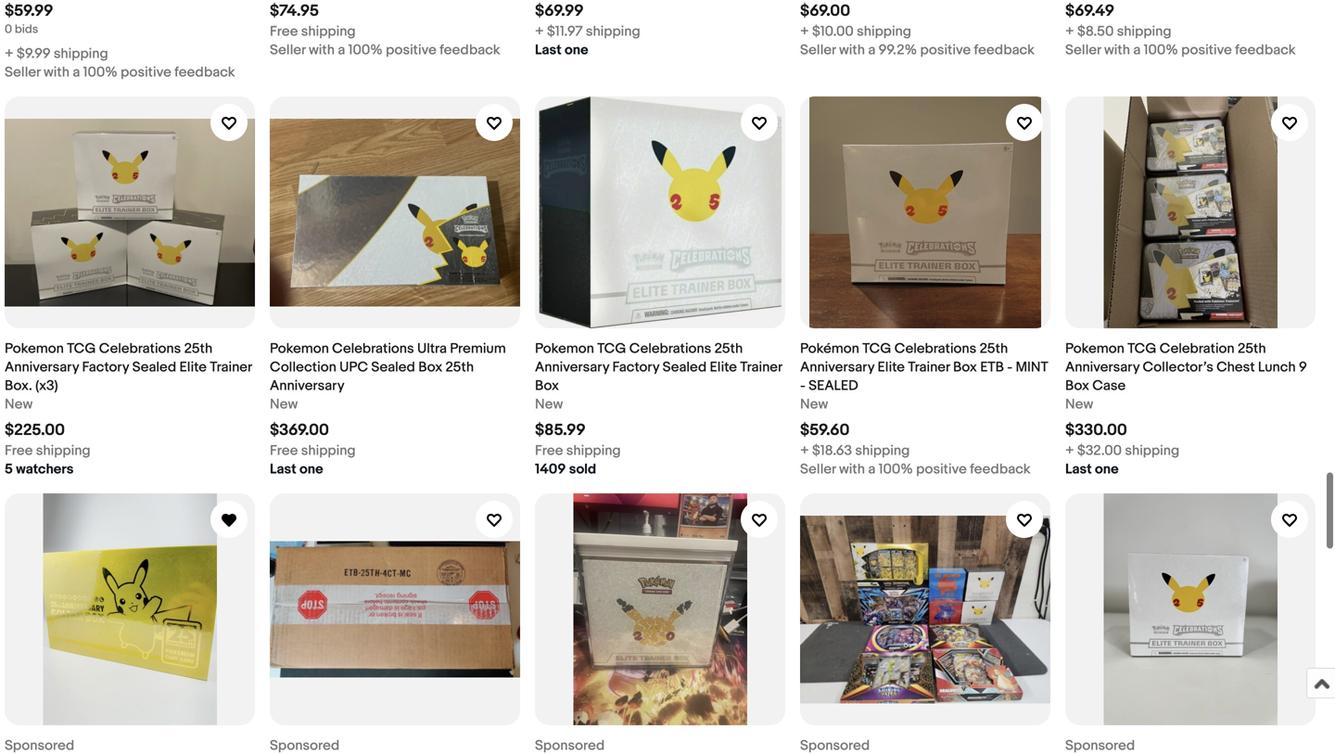 Task type: vqa. For each thing, say whether or not it's contained in the screenshot.


Task type: describe. For each thing, give the bounding box(es) containing it.
+ $32.00 shipping text field
[[1066, 442, 1180, 460]]

1409
[[535, 461, 566, 478]]

100% inside $74.95 free shipping seller with a 100% positive feedback
[[348, 42, 383, 59]]

pokemon tcg celebration 25th anniversary collector's chest lunch 9 box case new $330.00 + $32.00 shipping last one
[[1066, 341, 1308, 478]]

last inside pokemon tcg celebration 25th anniversary collector's chest lunch 9 box case new $330.00 + $32.00 shipping last one
[[1066, 461, 1092, 478]]

$59.99 0 bids + $9.99 shipping seller with a 100% positive feedback
[[5, 2, 235, 81]]

5
[[5, 461, 13, 478]]

anniversary for $225.00
[[5, 359, 79, 376]]

upc
[[340, 359, 368, 376]]

1 horizontal spatial -
[[1008, 359, 1013, 376]]

New text field
[[5, 395, 33, 414]]

new inside pokemon tcg celebrations 25th anniversary factory sealed elite trainer box new $85.99 free shipping 1409 sold
[[535, 396, 563, 413]]

a inside $69.49 + $8.50 shipping seller with a 100% positive feedback
[[1134, 42, 1141, 59]]

1 vertical spatial -
[[800, 378, 806, 394]]

pokemon for $330.00
[[1066, 341, 1125, 357]]

$69.49 + $8.50 shipping seller with a 100% positive feedback
[[1066, 2, 1296, 59]]

positive inside $59.99 0 bids + $9.99 shipping seller with a 100% positive feedback
[[121, 64, 171, 81]]

shipping inside $69.99 + $11.97 shipping last one
[[586, 23, 641, 40]]

sealed for $85.99
[[663, 359, 707, 376]]

ultra
[[417, 341, 447, 357]]

free shipping text field down $74.95 text box
[[270, 22, 356, 41]]

free shipping text field for $85.99
[[535, 442, 621, 460]]

$11.97
[[547, 23, 583, 40]]

$225.00 text field
[[5, 421, 65, 440]]

shipping inside the pokemon celebrations ultra premium collection upc sealed box 25th anniversary new $369.00 free shipping last one
[[301, 443, 356, 459]]

$69.00 text field
[[800, 2, 851, 21]]

1409 sold text field
[[535, 460, 597, 479]]

positive inside $74.95 free shipping seller with a 100% positive feedback
[[386, 42, 437, 59]]

box inside pokemon tcg celebrations 25th anniversary factory sealed elite trainer box new $85.99 free shipping 1409 sold
[[535, 378, 559, 394]]

100% inside $59.99 0 bids + $9.99 shipping seller with a 100% positive feedback
[[83, 64, 118, 81]]

shipping inside pokemon tcg celebration 25th anniversary collector's chest lunch 9 box case new $330.00 + $32.00 shipping last one
[[1125, 443, 1180, 459]]

+ inside pokemon tcg celebration 25th anniversary collector's chest lunch 9 box case new $330.00 + $32.00 shipping last one
[[1066, 443, 1075, 459]]

anniversary for $330.00
[[1066, 359, 1140, 376]]

new inside pokemon tcg celebrations 25th anniversary factory sealed elite trainer box. (x3) new $225.00 free shipping 5 watchers
[[5, 396, 33, 413]]

+ inside $69.00 + $10.00 shipping seller with a 99.2% positive feedback
[[800, 23, 809, 40]]

Free shipping text field
[[5, 442, 91, 460]]

seller inside pokémon tcg celebrations 25th anniversary elite trainer box etb - mint - sealed new $59.60 + $18.63 shipping seller with a 100% positive feedback
[[800, 461, 836, 478]]

1 horizontal spatial last one text field
[[1066, 460, 1119, 479]]

$10.00
[[813, 23, 854, 40]]

+ inside $69.99 + $11.97 shipping last one
[[535, 23, 544, 40]]

+ $8.50 shipping text field
[[1066, 22, 1172, 41]]

0 vertical spatial seller with a 100% positive feedback text field
[[270, 41, 501, 60]]

a inside pokémon tcg celebrations 25th anniversary elite trainer box etb - mint - sealed new $59.60 + $18.63 shipping seller with a 100% positive feedback
[[868, 461, 876, 478]]

seller inside $69.49 + $8.50 shipping seller with a 100% positive feedback
[[1066, 42, 1102, 59]]

elite for $85.99
[[710, 359, 737, 376]]

a inside $59.99 0 bids + $9.99 shipping seller with a 100% positive feedback
[[73, 64, 80, 81]]

feedback inside $69.00 + $10.00 shipping seller with a 99.2% positive feedback
[[974, 42, 1035, 59]]

shipping inside pokemon tcg celebrations 25th anniversary factory sealed elite trainer box new $85.99 free shipping 1409 sold
[[566, 443, 621, 459]]

$69.99 + $11.97 shipping last one
[[535, 2, 641, 59]]

100% inside pokémon tcg celebrations 25th anniversary elite trainer box etb - mint - sealed new $59.60 + $18.63 shipping seller with a 100% positive feedback
[[879, 461, 913, 478]]

$74.95
[[270, 2, 319, 21]]

$85.99 text field
[[535, 421, 586, 440]]

free inside the pokemon celebrations ultra premium collection upc sealed box 25th anniversary new $369.00 free shipping last one
[[270, 443, 298, 459]]

positive inside pokémon tcg celebrations 25th anniversary elite trainer box etb - mint - sealed new $59.60 + $18.63 shipping seller with a 100% positive feedback
[[916, 461, 967, 478]]

pokémon
[[800, 341, 860, 357]]

$74.95 text field
[[270, 2, 319, 21]]

tcg for $85.99
[[597, 341, 626, 357]]

celebrations for $85.99
[[630, 341, 712, 357]]

25th for $225.00
[[184, 341, 213, 357]]

one inside pokemon tcg celebration 25th anniversary collector's chest lunch 9 box case new $330.00 + $32.00 shipping last one
[[1095, 461, 1119, 478]]

+ inside pokémon tcg celebrations 25th anniversary elite trainer box etb - mint - sealed new $59.60 + $18.63 shipping seller with a 100% positive feedback
[[800, 443, 809, 459]]

+ inside $59.99 0 bids + $9.99 shipping seller with a 100% positive feedback
[[5, 46, 14, 62]]

$59.60
[[800, 421, 850, 440]]

pokemon celebrations ultra premium collection upc sealed box 25th anniversary new $369.00 free shipping last one
[[270, 341, 506, 478]]

pokemon tcg celebrations 25th anniversary factory sealed elite trainer box new $85.99 free shipping 1409 sold
[[535, 341, 782, 478]]

tcg for $59.60
[[863, 341, 892, 357]]

pokemon tcg celebrations 25th anniversary factory sealed elite trainer box. (x3) new $225.00 free shipping 5 watchers
[[5, 341, 252, 478]]

box inside pokémon tcg celebrations 25th anniversary elite trainer box etb - mint - sealed new $59.60 + $18.63 shipping seller with a 100% positive feedback
[[953, 359, 977, 376]]

99.2%
[[879, 42, 917, 59]]

sealed for $225.00
[[132, 359, 176, 376]]

1 horizontal spatial seller with a 100% positive feedback text field
[[800, 460, 1031, 479]]

pokemon for $85.99
[[535, 341, 594, 357]]

lunch
[[1259, 359, 1296, 376]]

pokemon for $225.00
[[5, 341, 64, 357]]

+ $9.99 shipping text field
[[5, 45, 108, 63]]

sealed for $369.00
[[371, 359, 415, 376]]

positive inside $69.00 + $10.00 shipping seller with a 99.2% positive feedback
[[921, 42, 971, 59]]

collector's
[[1143, 359, 1214, 376]]

25th for $330.00
[[1238, 341, 1267, 357]]

new text field for $369.00
[[270, 395, 298, 414]]

a inside $69.00 + $10.00 shipping seller with a 99.2% positive feedback
[[868, 42, 876, 59]]

with inside $69.00 + $10.00 shipping seller with a 99.2% positive feedback
[[839, 42, 865, 59]]

$9.99
[[17, 46, 51, 62]]

celebrations for -
[[895, 341, 977, 357]]

bids
[[15, 22, 38, 37]]

shipping inside $59.99 0 bids + $9.99 shipping seller with a 100% positive feedback
[[54, 46, 108, 62]]

with inside $59.99 0 bids + $9.99 shipping seller with a 100% positive feedback
[[44, 64, 70, 81]]

box inside the pokemon celebrations ultra premium collection upc sealed box 25th anniversary new $369.00 free shipping last one
[[419, 359, 443, 376]]

seller inside $59.99 0 bids + $9.99 shipping seller with a 100% positive feedback
[[5, 64, 40, 81]]

with inside $74.95 free shipping seller with a 100% positive feedback
[[309, 42, 335, 59]]

new text field for -
[[800, 395, 829, 414]]

new inside the pokemon celebrations ultra premium collection upc sealed box 25th anniversary new $369.00 free shipping last one
[[270, 396, 298, 413]]

shipping inside $69.49 + $8.50 shipping seller with a 100% positive feedback
[[1117, 23, 1172, 40]]

chest
[[1217, 359, 1255, 376]]

$85.99
[[535, 421, 586, 440]]

new text field for new
[[1066, 395, 1094, 414]]

elite for $225.00
[[179, 359, 207, 376]]

25th for $59.60
[[980, 341, 1008, 357]]

9
[[1299, 359, 1308, 376]]

+ inside $69.49 + $8.50 shipping seller with a 100% positive feedback
[[1066, 23, 1075, 40]]

$8.50
[[1078, 23, 1114, 40]]



Task type: locate. For each thing, give the bounding box(es) containing it.
1 horizontal spatial last
[[535, 42, 562, 59]]

2 tcg from the left
[[597, 341, 626, 357]]

25th inside pokémon tcg celebrations 25th anniversary elite trainer box etb - mint - sealed new $59.60 + $18.63 shipping seller with a 100% positive feedback
[[980, 341, 1008, 357]]

1 vertical spatial seller with a 100% positive feedback text field
[[5, 63, 235, 82]]

+ down the 0
[[5, 46, 14, 62]]

last
[[535, 42, 562, 59], [270, 461, 297, 478], [1066, 461, 1092, 478]]

25th inside pokemon tcg celebrations 25th anniversary factory sealed elite trainer box new $85.99 free shipping 1409 sold
[[715, 341, 743, 357]]

Seller with a 100% positive feedback text field
[[1066, 41, 1296, 60], [5, 63, 235, 82]]

celebrations inside pokémon tcg celebrations 25th anniversary elite trainer box etb - mint - sealed new $59.60 + $18.63 shipping seller with a 100% positive feedback
[[895, 341, 977, 357]]

0 horizontal spatial -
[[800, 378, 806, 394]]

seller down $74.95 text box
[[270, 42, 306, 59]]

anniversary for $59.60
[[800, 359, 875, 376]]

free shipping text field for $369.00
[[270, 442, 356, 460]]

$330.00 text field
[[1066, 421, 1128, 440]]

case
[[1093, 378, 1126, 394]]

1 elite from the left
[[179, 359, 207, 376]]

seller with a 100% positive feedback text field down $9.99
[[5, 63, 235, 82]]

seller down $8.50
[[1066, 42, 1102, 59]]

2 trainer from the left
[[740, 359, 782, 376]]

shipping right $11.97
[[586, 23, 641, 40]]

25th inside pokemon tcg celebration 25th anniversary collector's chest lunch 9 box case new $330.00 + $32.00 shipping last one
[[1238, 341, 1267, 357]]

pokémon tcg celebrations 25th anniversary elite trainer box etb - mint - sealed new $59.60 + $18.63 shipping seller with a 100% positive feedback
[[800, 341, 1048, 478]]

2 horizontal spatial elite
[[878, 359, 905, 376]]

0 horizontal spatial factory
[[82, 359, 129, 376]]

new
[[5, 396, 33, 413], [270, 396, 298, 413], [535, 396, 563, 413], [800, 396, 829, 413], [1066, 396, 1094, 413]]

shipping down $74.95 text box
[[301, 23, 356, 40]]

anniversary inside pokemon tcg celebration 25th anniversary collector's chest lunch 9 box case new $330.00 + $32.00 shipping last one
[[1066, 359, 1140, 376]]

-
[[1008, 359, 1013, 376], [800, 378, 806, 394]]

0 horizontal spatial seller with a 100% positive feedback text field
[[270, 41, 501, 60]]

box up $85.99 text field
[[535, 378, 559, 394]]

100%
[[348, 42, 383, 59], [1144, 42, 1179, 59], [83, 64, 118, 81], [879, 461, 913, 478]]

new up $330.00 text box
[[1066, 396, 1094, 413]]

25th inside the pokemon celebrations ultra premium collection upc sealed box 25th anniversary new $369.00 free shipping last one
[[446, 359, 474, 376]]

anniversary inside pokemon tcg celebrations 25th anniversary factory sealed elite trainer box. (x3) new $225.00 free shipping 5 watchers
[[5, 359, 79, 376]]

25th inside pokemon tcg celebrations 25th anniversary factory sealed elite trainer box. (x3) new $225.00 free shipping 5 watchers
[[184, 341, 213, 357]]

1 trainer from the left
[[210, 359, 252, 376]]

Last one text field
[[270, 460, 323, 479]]

1 horizontal spatial one
[[565, 42, 589, 59]]

feedback inside $74.95 free shipping seller with a 100% positive feedback
[[440, 42, 501, 59]]

with down + $9.99 shipping text field
[[44, 64, 70, 81]]

pokemon up $85.99 text field
[[535, 341, 594, 357]]

pokemon inside the pokemon celebrations ultra premium collection upc sealed box 25th anniversary new $369.00 free shipping last one
[[270, 341, 329, 357]]

25th for $85.99
[[715, 341, 743, 357]]

last down $11.97
[[535, 42, 562, 59]]

tcg for $225.00
[[67, 341, 96, 357]]

+ $11.97 shipping text field
[[535, 22, 641, 41]]

Last one text field
[[535, 41, 589, 60], [1066, 460, 1119, 479]]

anniversary up case
[[1066, 359, 1140, 376]]

sealed
[[132, 359, 176, 376], [371, 359, 415, 376], [663, 359, 707, 376]]

free inside pokemon tcg celebrations 25th anniversary factory sealed elite trainer box. (x3) new $225.00 free shipping 5 watchers
[[5, 443, 33, 459]]

box down ultra
[[419, 359, 443, 376]]

1 horizontal spatial factory
[[613, 359, 660, 376]]

factory inside pokemon tcg celebrations 25th anniversary factory sealed elite trainer box new $85.99 free shipping 1409 sold
[[613, 359, 660, 376]]

a inside $74.95 free shipping seller with a 100% positive feedback
[[338, 42, 345, 59]]

+ left $18.63
[[800, 443, 809, 459]]

box.
[[5, 378, 32, 394]]

1 celebrations from the left
[[99, 341, 181, 357]]

0 vertical spatial -
[[1008, 359, 1013, 376]]

$69.00 + $10.00 shipping seller with a 99.2% positive feedback
[[800, 2, 1035, 59]]

pokemon up case
[[1066, 341, 1125, 357]]

seller with a 100% positive feedback text field for $59.99
[[5, 63, 235, 82]]

last inside the pokemon celebrations ultra premium collection upc sealed box 25th anniversary new $369.00 free shipping last one
[[270, 461, 297, 478]]

25th
[[184, 341, 213, 357], [715, 341, 743, 357], [980, 341, 1008, 357], [1238, 341, 1267, 357], [446, 359, 474, 376]]

100% inside $69.49 + $8.50 shipping seller with a 100% positive feedback
[[1144, 42, 1179, 59]]

watchers
[[16, 461, 74, 478]]

one
[[565, 42, 589, 59], [300, 461, 323, 478], [1095, 461, 1119, 478]]

$369.00 text field
[[270, 421, 329, 440]]

new inside pokemon tcg celebration 25th anniversary collector's chest lunch 9 box case new $330.00 + $32.00 shipping last one
[[1066, 396, 1094, 413]]

1 vertical spatial seller with a 100% positive feedback text field
[[800, 460, 1031, 479]]

positive inside $69.49 + $8.50 shipping seller with a 100% positive feedback
[[1182, 42, 1232, 59]]

$59.99 text field
[[5, 2, 53, 21]]

with down + $8.50 shipping text field
[[1105, 42, 1131, 59]]

+
[[535, 23, 544, 40], [800, 23, 809, 40], [1066, 23, 1075, 40], [5, 46, 14, 62], [800, 443, 809, 459], [1066, 443, 1075, 459]]

0 vertical spatial last one text field
[[535, 41, 589, 60]]

anniversary up sealed
[[800, 359, 875, 376]]

seller
[[270, 42, 306, 59], [800, 42, 836, 59], [1066, 42, 1102, 59], [5, 64, 40, 81], [800, 461, 836, 478]]

celebrations
[[99, 341, 181, 357], [332, 341, 414, 357], [630, 341, 712, 357], [895, 341, 977, 357]]

shipping
[[301, 23, 356, 40], [586, 23, 641, 40], [857, 23, 912, 40], [1117, 23, 1172, 40], [54, 46, 108, 62], [36, 443, 91, 459], [301, 443, 356, 459], [566, 443, 621, 459], [856, 443, 910, 459], [1125, 443, 1180, 459]]

pokemon for $369.00
[[270, 341, 329, 357]]

- left sealed
[[800, 378, 806, 394]]

pokemon inside pokemon tcg celebration 25th anniversary collector's chest lunch 9 box case new $330.00 + $32.00 shipping last one
[[1066, 341, 1125, 357]]

feedback inside pokémon tcg celebrations 25th anniversary elite trainer box etb - mint - sealed new $59.60 + $18.63 shipping seller with a 100% positive feedback
[[970, 461, 1031, 478]]

new text field up $330.00 text box
[[1066, 395, 1094, 414]]

celebrations inside pokemon tcg celebrations 25th anniversary factory sealed elite trainer box new $85.99 free shipping 1409 sold
[[630, 341, 712, 357]]

4 new text field from the left
[[1066, 395, 1094, 414]]

None text field
[[5, 737, 74, 754], [535, 737, 605, 754], [800, 737, 870, 754], [1066, 737, 1135, 754], [5, 737, 74, 754], [535, 737, 605, 754], [800, 737, 870, 754], [1066, 737, 1135, 754]]

trainer for $225.00
[[210, 359, 252, 376]]

$69.00
[[800, 2, 851, 21]]

- right etb
[[1008, 359, 1013, 376]]

factory for $85.99
[[613, 359, 660, 376]]

0 horizontal spatial sealed
[[132, 359, 176, 376]]

free shipping text field up the sold
[[535, 442, 621, 460]]

tcg inside pokémon tcg celebrations 25th anniversary elite trainer box etb - mint - sealed new $59.60 + $18.63 shipping seller with a 100% positive feedback
[[863, 341, 892, 357]]

2 new text field from the left
[[535, 395, 563, 414]]

with
[[309, 42, 335, 59], [839, 42, 865, 59], [1105, 42, 1131, 59], [44, 64, 70, 81], [839, 461, 865, 478]]

elite inside pokémon tcg celebrations 25th anniversary elite trainer box etb - mint - sealed new $59.60 + $18.63 shipping seller with a 100% positive feedback
[[878, 359, 905, 376]]

+ $10.00 shipping text field
[[800, 22, 912, 41]]

anniversary up $85.99
[[535, 359, 609, 376]]

new text field for $85.99
[[535, 395, 563, 414]]

4 new from the left
[[800, 396, 829, 413]]

pokemon up (x3)
[[5, 341, 64, 357]]

pokemon up collection
[[270, 341, 329, 357]]

Seller with a 99.2% positive feedback text field
[[800, 41, 1035, 60]]

4 tcg from the left
[[1128, 341, 1157, 357]]

shipping up the sold
[[566, 443, 621, 459]]

tcg for $330.00
[[1128, 341, 1157, 357]]

with down + $18.63 shipping text field
[[839, 461, 865, 478]]

anniversary inside the pokemon celebrations ultra premium collection upc sealed box 25th anniversary new $369.00 free shipping last one
[[270, 378, 345, 394]]

new text field down sealed
[[800, 395, 829, 414]]

last one text field down $11.97
[[535, 41, 589, 60]]

anniversary inside pokémon tcg celebrations 25th anniversary elite trainer box etb - mint - sealed new $59.60 + $18.63 shipping seller with a 100% positive feedback
[[800, 359, 875, 376]]

+ left the $32.00
[[1066, 443, 1075, 459]]

shipping inside pokemon tcg celebrations 25th anniversary factory sealed elite trainer box. (x3) new $225.00 free shipping 5 watchers
[[36, 443, 91, 459]]

celebrations inside pokemon tcg celebrations 25th anniversary factory sealed elite trainer box. (x3) new $225.00 free shipping 5 watchers
[[99, 341, 181, 357]]

tcg inside pokemon tcg celebrations 25th anniversary factory sealed elite trainer box. (x3) new $225.00 free shipping 5 watchers
[[67, 341, 96, 357]]

sealed inside pokemon tcg celebrations 25th anniversary factory sealed elite trainer box. (x3) new $225.00 free shipping 5 watchers
[[132, 359, 176, 376]]

0 horizontal spatial trainer
[[210, 359, 252, 376]]

(x3)
[[35, 378, 58, 394]]

new up $85.99 text field
[[535, 396, 563, 413]]

collection
[[270, 359, 337, 376]]

new down sealed
[[800, 396, 829, 413]]

3 celebrations from the left
[[630, 341, 712, 357]]

seller down $10.00
[[800, 42, 836, 59]]

celebration
[[1160, 341, 1235, 357]]

3 trainer from the left
[[908, 359, 950, 376]]

elite inside pokemon tcg celebrations 25th anniversary factory sealed elite trainer box. (x3) new $225.00 free shipping 5 watchers
[[179, 359, 207, 376]]

sealed inside the pokemon celebrations ultra premium collection upc sealed box 25th anniversary new $369.00 free shipping last one
[[371, 359, 415, 376]]

3 sealed from the left
[[663, 359, 707, 376]]

$18.63
[[813, 443, 852, 459]]

factory
[[82, 359, 129, 376], [613, 359, 660, 376]]

3 new text field from the left
[[800, 395, 829, 414]]

new inside pokémon tcg celebrations 25th anniversary elite trainer box etb - mint - sealed new $59.60 + $18.63 shipping seller with a 100% positive feedback
[[800, 396, 829, 413]]

seller with a 100% positive feedback text field down $8.50
[[1066, 41, 1296, 60]]

positive
[[386, 42, 437, 59], [921, 42, 971, 59], [1182, 42, 1232, 59], [121, 64, 171, 81], [916, 461, 967, 478]]

Free shipping text field
[[270, 22, 356, 41], [270, 442, 356, 460], [535, 442, 621, 460]]

2 new from the left
[[270, 396, 298, 413]]

trainer inside pokémon tcg celebrations 25th anniversary elite trainer box etb - mint - sealed new $59.60 + $18.63 shipping seller with a 100% positive feedback
[[908, 359, 950, 376]]

0 bids text field
[[5, 22, 38, 37]]

elite inside pokemon tcg celebrations 25th anniversary factory sealed elite trainer box new $85.99 free shipping 1409 sold
[[710, 359, 737, 376]]

free up the 5
[[5, 443, 33, 459]]

box left etb
[[953, 359, 977, 376]]

1 vertical spatial last one text field
[[1066, 460, 1119, 479]]

0 vertical spatial seller with a 100% positive feedback text field
[[1066, 41, 1296, 60]]

1 sealed from the left
[[132, 359, 176, 376]]

2 celebrations from the left
[[332, 341, 414, 357]]

with down $74.95 text box
[[309, 42, 335, 59]]

last down the $32.00
[[1066, 461, 1092, 478]]

$369.00
[[270, 421, 329, 440]]

shipping inside $69.00 + $10.00 shipping seller with a 99.2% positive feedback
[[857, 23, 912, 40]]

anniversary up (x3)
[[5, 359, 79, 376]]

shipping up watchers
[[36, 443, 91, 459]]

etb
[[981, 359, 1004, 376]]

sold
[[569, 461, 597, 478]]

1 new text field from the left
[[270, 395, 298, 414]]

free inside $74.95 free shipping seller with a 100% positive feedback
[[270, 23, 298, 40]]

shipping up 99.2%
[[857, 23, 912, 40]]

1 horizontal spatial sealed
[[371, 359, 415, 376]]

1 horizontal spatial trainer
[[740, 359, 782, 376]]

seller with a 100% positive feedback text field for $69.49
[[1066, 41, 1296, 60]]

1 pokemon from the left
[[5, 341, 64, 357]]

2 factory from the left
[[613, 359, 660, 376]]

feedback
[[440, 42, 501, 59], [974, 42, 1035, 59], [1236, 42, 1296, 59], [174, 64, 235, 81], [970, 461, 1031, 478]]

trainer inside pokemon tcg celebrations 25th anniversary factory sealed elite trainer box new $85.99 free shipping 1409 sold
[[740, 359, 782, 376]]

0 horizontal spatial last one text field
[[535, 41, 589, 60]]

tcg inside pokemon tcg celebrations 25th anniversary factory sealed elite trainer box new $85.99 free shipping 1409 sold
[[597, 341, 626, 357]]

0
[[5, 22, 12, 37]]

3 new from the left
[[535, 396, 563, 413]]

free up last one text field
[[270, 443, 298, 459]]

tcg
[[67, 341, 96, 357], [597, 341, 626, 357], [863, 341, 892, 357], [1128, 341, 1157, 357]]

celebrations inside the pokemon celebrations ultra premium collection upc sealed box 25th anniversary new $369.00 free shipping last one
[[332, 341, 414, 357]]

sealed inside pokemon tcg celebrations 25th anniversary factory sealed elite trainer box new $85.99 free shipping 1409 sold
[[663, 359, 707, 376]]

1 factory from the left
[[82, 359, 129, 376]]

0 horizontal spatial one
[[300, 461, 323, 478]]

celebrations for new
[[99, 341, 181, 357]]

shipping right $9.99
[[54, 46, 108, 62]]

last down $369.00
[[270, 461, 297, 478]]

pokemon inside pokemon tcg celebrations 25th anniversary factory sealed elite trainer box. (x3) new $225.00 free shipping 5 watchers
[[5, 341, 64, 357]]

2 sealed from the left
[[371, 359, 415, 376]]

anniversary inside pokemon tcg celebrations 25th anniversary factory sealed elite trainer box new $85.99 free shipping 1409 sold
[[535, 359, 609, 376]]

seller down $9.99
[[5, 64, 40, 81]]

mint
[[1016, 359, 1048, 376]]

a
[[338, 42, 345, 59], [868, 42, 876, 59], [1134, 42, 1141, 59], [73, 64, 80, 81], [868, 461, 876, 478]]

trainer for $85.99
[[740, 359, 782, 376]]

3 tcg from the left
[[863, 341, 892, 357]]

4 celebrations from the left
[[895, 341, 977, 357]]

new text field up the $369.00 text field
[[270, 395, 298, 414]]

free inside pokemon tcg celebrations 25th anniversary factory sealed elite trainer box new $85.99 free shipping 1409 sold
[[535, 443, 563, 459]]

shipping right the $32.00
[[1125, 443, 1180, 459]]

$330.00
[[1066, 421, 1128, 440]]

$69.49 text field
[[1066, 2, 1115, 21]]

3 pokemon from the left
[[535, 341, 594, 357]]

new text field up $85.99 text field
[[535, 395, 563, 414]]

with inside $69.49 + $8.50 shipping seller with a 100% positive feedback
[[1105, 42, 1131, 59]]

shipping right $18.63
[[856, 443, 910, 459]]

with inside pokémon tcg celebrations 25th anniversary elite trainer box etb - mint - sealed new $59.60 + $18.63 shipping seller with a 100% positive feedback
[[839, 461, 865, 478]]

1 tcg from the left
[[67, 341, 96, 357]]

$69.49
[[1066, 2, 1115, 21]]

+ left $11.97
[[535, 23, 544, 40]]

feedback inside $69.49 + $8.50 shipping seller with a 100% positive feedback
[[1236, 42, 1296, 59]]

4 pokemon from the left
[[1066, 341, 1125, 357]]

trainer inside pokemon tcg celebrations 25th anniversary factory sealed elite trainer box. (x3) new $225.00 free shipping 5 watchers
[[210, 359, 252, 376]]

seller inside $69.00 + $10.00 shipping seller with a 99.2% positive feedback
[[800, 42, 836, 59]]

pokemon
[[5, 341, 64, 357], [270, 341, 329, 357], [535, 341, 594, 357], [1066, 341, 1125, 357]]

new up the $369.00 text field
[[270, 396, 298, 413]]

3 elite from the left
[[878, 359, 905, 376]]

+ left $8.50
[[1066, 23, 1075, 40]]

None text field
[[270, 737, 340, 754]]

shipping inside $74.95 free shipping seller with a 100% positive feedback
[[301, 23, 356, 40]]

trainer
[[210, 359, 252, 376], [740, 359, 782, 376], [908, 359, 950, 376]]

$59.99
[[5, 2, 53, 21]]

last one text field down the $32.00
[[1066, 460, 1119, 479]]

0 horizontal spatial elite
[[179, 359, 207, 376]]

$225.00
[[5, 421, 65, 440]]

feedback inside $59.99 0 bids + $9.99 shipping seller with a 100% positive feedback
[[174, 64, 235, 81]]

$74.95 free shipping seller with a 100% positive feedback
[[270, 2, 501, 59]]

$69.99
[[535, 2, 584, 21]]

2 horizontal spatial trainer
[[908, 359, 950, 376]]

pokemon inside pokemon tcg celebrations 25th anniversary factory sealed elite trainer box new $85.99 free shipping 1409 sold
[[535, 341, 594, 357]]

anniversary
[[5, 359, 79, 376], [535, 359, 609, 376], [800, 359, 875, 376], [1066, 359, 1140, 376], [270, 378, 345, 394]]

one down the $32.00
[[1095, 461, 1119, 478]]

Seller with a 100% positive feedback text field
[[270, 41, 501, 60], [800, 460, 1031, 479]]

2 elite from the left
[[710, 359, 737, 376]]

shipping inside pokémon tcg celebrations 25th anniversary elite trainer box etb - mint - sealed new $59.60 + $18.63 shipping seller with a 100% positive feedback
[[856, 443, 910, 459]]

1 new from the left
[[5, 396, 33, 413]]

+ $18.63 shipping text field
[[800, 442, 910, 460]]

anniversary for $85.99
[[535, 359, 609, 376]]

$32.00
[[1078, 443, 1122, 459]]

tcg inside pokemon tcg celebration 25th anniversary collector's chest lunch 9 box case new $330.00 + $32.00 shipping last one
[[1128, 341, 1157, 357]]

5 watchers text field
[[5, 460, 74, 479]]

2 pokemon from the left
[[270, 341, 329, 357]]

1 horizontal spatial seller with a 100% positive feedback text field
[[1066, 41, 1296, 60]]

free shipping text field down the $369.00 text field
[[270, 442, 356, 460]]

$69.99 text field
[[535, 2, 584, 21]]

free down $74.95 text box
[[270, 23, 298, 40]]

last inside $69.99 + $11.97 shipping last one
[[535, 42, 562, 59]]

New text field
[[270, 395, 298, 414], [535, 395, 563, 414], [800, 395, 829, 414], [1066, 395, 1094, 414]]

$59.60 text field
[[800, 421, 850, 440]]

anniversary down collection
[[270, 378, 345, 394]]

with down + $10.00 shipping text field
[[839, 42, 865, 59]]

0 horizontal spatial last
[[270, 461, 297, 478]]

one inside $69.99 + $11.97 shipping last one
[[565, 42, 589, 59]]

box left case
[[1066, 378, 1090, 394]]

2 horizontal spatial sealed
[[663, 359, 707, 376]]

shipping right $8.50
[[1117, 23, 1172, 40]]

factory for $225.00
[[82, 359, 129, 376]]

5 new from the left
[[1066, 396, 1094, 413]]

new down box.
[[5, 396, 33, 413]]

shipping down the $369.00 text field
[[301, 443, 356, 459]]

seller down $18.63
[[800, 461, 836, 478]]

2 horizontal spatial one
[[1095, 461, 1119, 478]]

one down $369.00
[[300, 461, 323, 478]]

free
[[270, 23, 298, 40], [5, 443, 33, 459], [270, 443, 298, 459], [535, 443, 563, 459]]

elite
[[179, 359, 207, 376], [710, 359, 737, 376], [878, 359, 905, 376]]

2 horizontal spatial last
[[1066, 461, 1092, 478]]

free up 1409
[[535, 443, 563, 459]]

seller inside $74.95 free shipping seller with a 100% positive feedback
[[270, 42, 306, 59]]

0 horizontal spatial seller with a 100% positive feedback text field
[[5, 63, 235, 82]]

one down the + $11.97 shipping text box
[[565, 42, 589, 59]]

premium
[[450, 341, 506, 357]]

+ left $10.00
[[800, 23, 809, 40]]

1 horizontal spatial elite
[[710, 359, 737, 376]]

box
[[419, 359, 443, 376], [953, 359, 977, 376], [535, 378, 559, 394], [1066, 378, 1090, 394]]

box inside pokemon tcg celebration 25th anniversary collector's chest lunch 9 box case new $330.00 + $32.00 shipping last one
[[1066, 378, 1090, 394]]

factory inside pokemon tcg celebrations 25th anniversary factory sealed elite trainer box. (x3) new $225.00 free shipping 5 watchers
[[82, 359, 129, 376]]

one inside the pokemon celebrations ultra premium collection upc sealed box 25th anniversary new $369.00 free shipping last one
[[300, 461, 323, 478]]

sealed
[[809, 378, 859, 394]]



